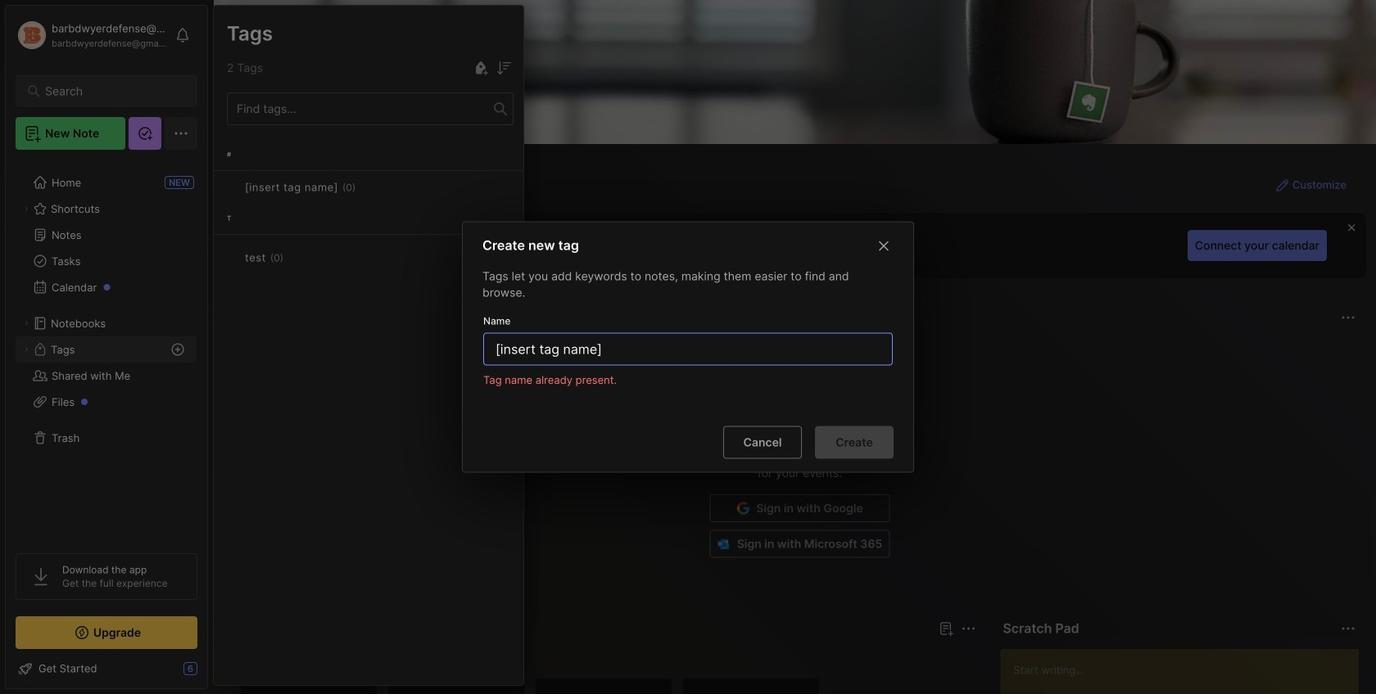Task type: describe. For each thing, give the bounding box(es) containing it.
create new tag image
[[471, 58, 491, 78]]

Start writing… text field
[[1014, 650, 1359, 695]]

tree inside main element
[[6, 160, 207, 539]]

Search text field
[[45, 84, 176, 99]]

none search field inside main element
[[45, 81, 176, 101]]



Task type: locate. For each thing, give the bounding box(es) containing it.
1 vertical spatial row group
[[240, 678, 830, 695]]

row group
[[214, 138, 524, 297], [240, 678, 830, 695]]

close image
[[874, 236, 894, 256]]

expand tags image
[[21, 345, 31, 355]]

None search field
[[45, 81, 176, 101]]

0 vertical spatial row group
[[214, 138, 524, 297]]

Tag name text field
[[494, 334, 886, 365]]

Find tags… text field
[[228, 98, 494, 120]]

expand notebooks image
[[21, 319, 31, 329]]

tree
[[6, 160, 207, 539]]

main element
[[0, 0, 213, 695]]

tab
[[243, 649, 291, 669]]



Task type: vqa. For each thing, say whether or not it's contained in the screenshot.
Tag name text box
yes



